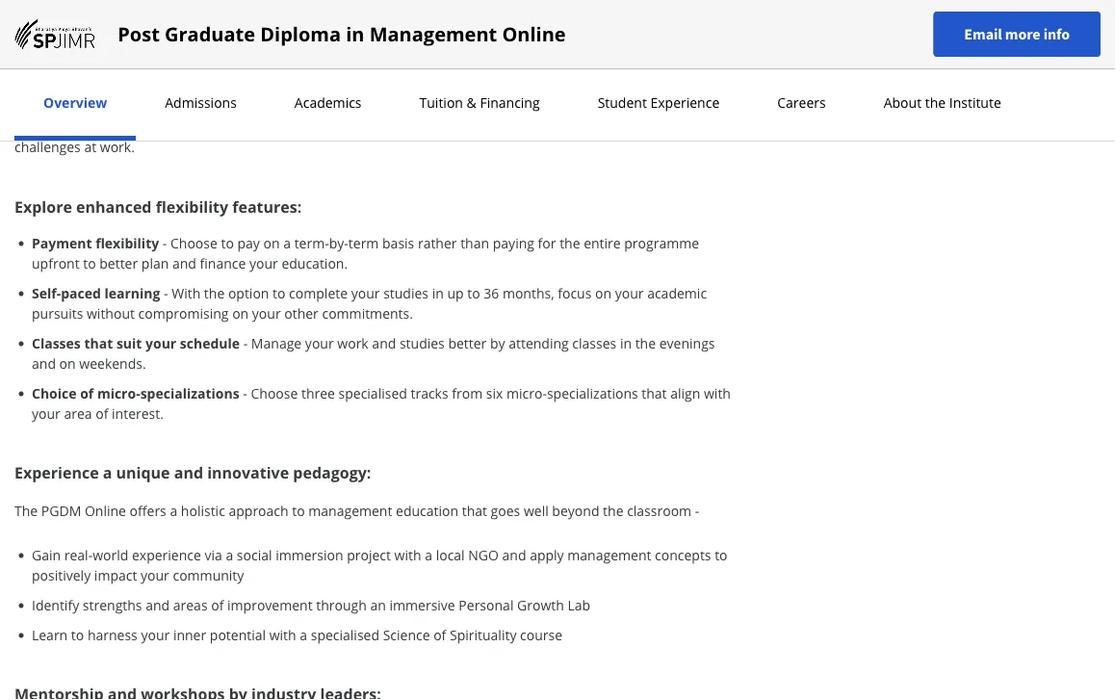 Task type: vqa. For each thing, say whether or not it's contained in the screenshot.
'unlock' within the EARN A CAREER CREDENTIAL AND UNLOCK RESUME AND INTERVIEW SUPPORT RESOURCES
no



Task type: describe. For each thing, give the bounding box(es) containing it.
harness
[[88, 626, 138, 644]]

weekends.
[[79, 354, 146, 373]]

- with the option to complete your studies in up to 36 months, focus on your academic pursuits without compromising on your other commitments.
[[32, 284, 707, 323]]

well
[[524, 501, 549, 520]]

course
[[520, 626, 562, 644]]

0 vertical spatial experience
[[650, 93, 720, 112]]

enhanced
[[76, 196, 152, 217]]

solve
[[567, 114, 599, 132]]

to left '36'
[[467, 284, 480, 302]]

- choose three specialised tracks from six micro-specializations that align with your area of interest.
[[32, 384, 731, 423]]

of inside "list item"
[[433, 626, 446, 644]]

and inside leverage industry insights from top business leaders and learnings from live projects to solve critical business challenges at work.
[[349, 114, 373, 132]]

align
[[670, 384, 700, 403]]

a right via
[[226, 546, 233, 564]]

unique
[[116, 462, 170, 483]]

work.
[[100, 137, 135, 156]]

email more info button
[[933, 12, 1101, 57]]

challenges
[[14, 137, 81, 156]]

basis
[[382, 234, 414, 252]]

specialised inside - choose three specialised tracks from six micro-specializations that align with your area of interest.
[[339, 384, 407, 403]]

and down classes
[[32, 354, 56, 373]]

self-paced learning
[[32, 284, 160, 302]]

skills:
[[199, 75, 242, 96]]

identify strengths and areas of improvement through an immersive personal growth lab
[[32, 596, 590, 614]]

pay
[[237, 234, 260, 252]]

a inside - choose to pay on a term-by-term basis rather than paying for the entire programme upfront to better plan and finance your education.
[[283, 234, 291, 252]]

for inside - choose to pay on a term-by-term basis rather than paying for the entire programme upfront to better plan and finance your education.
[[538, 234, 556, 252]]

apply
[[530, 546, 564, 564]]

academics link
[[289, 93, 367, 112]]

scholarship opportunity for women applicants
[[795, 52, 1019, 91]]

that inside - choose three specialised tracks from six micro-specializations that align with your area of interest.
[[642, 384, 667, 403]]

your inside - manage your work and studies better by attending classes in the evenings and on weekends.
[[305, 334, 334, 352]]

by inside list item
[[89, 17, 104, 36]]

the inside - manage your work and studies better by attending classes in the evenings and on weekends.
[[635, 334, 656, 352]]

opportunity
[[872, 52, 947, 70]]

on inside - manage your work and studies better by attending classes in the evenings and on weekends.
[[59, 354, 76, 373]]

term-
[[294, 234, 329, 252]]

learn from one of the leading b-schools in india list item
[[795, 1, 1077, 41]]

2 vertical spatial that
[[462, 501, 487, 520]]

to right approach
[[292, 501, 305, 520]]

focus
[[558, 284, 592, 302]]

live
[[472, 114, 493, 132]]

india
[[795, 22, 827, 40]]

overview link
[[38, 93, 113, 112]]

education.
[[282, 254, 348, 273]]

&
[[467, 93, 476, 112]]

classes
[[572, 334, 617, 352]]

from down admissions link
[[182, 114, 213, 132]]

tuition & financing link
[[414, 93, 546, 112]]

leverage
[[14, 114, 71, 132]]

scholarship
[[795, 52, 868, 70]]

pursuits
[[32, 304, 83, 323]]

studies inside - manage your work and studies better by attending classes in the evenings and on weekends.
[[400, 334, 445, 352]]

your up commitments.
[[351, 284, 380, 302]]

0 horizontal spatial management
[[308, 501, 392, 520]]

an
[[370, 596, 386, 614]]

with inside "list item"
[[269, 626, 296, 644]]

in right diploma
[[346, 21, 364, 47]]

graduate
[[165, 21, 255, 47]]

holistic
[[181, 501, 225, 520]]

areas
[[173, 596, 208, 614]]

concepts
[[655, 546, 711, 564]]

better inside - choose to pay on a term-by-term basis rather than paying for the entire programme upfront to better plan and finance your education.
[[99, 254, 138, 273]]

1 business from the left
[[241, 114, 296, 132]]

positively
[[32, 566, 91, 585]]

tuition & financing
[[419, 93, 540, 112]]

complete
[[289, 284, 348, 302]]

0 horizontal spatial experience
[[14, 462, 99, 483]]

academic
[[647, 284, 707, 302]]

learn for learn to harness your inner potential with a specialised science of spirituality course
[[32, 626, 68, 644]]

about the institute link
[[878, 93, 1007, 112]]

of inside - choose three specialised tracks from six micro-specializations that align with your area of interest.
[[96, 404, 108, 423]]

to down payment flexibility
[[83, 254, 96, 273]]

your down option on the left of page
[[252, 304, 281, 323]]

develop
[[14, 75, 77, 96]]

classroom
[[627, 501, 692, 520]]

learn from one of the leading b-schools in india
[[795, 2, 1062, 40]]

real-
[[64, 546, 93, 564]]

community
[[173, 566, 244, 585]]

about
[[884, 93, 922, 112]]

programme
[[624, 234, 699, 252]]

list item containing self-paced learning
[[32, 283, 731, 324]]

management
[[369, 21, 497, 47]]

improvement
[[227, 596, 313, 614]]

science
[[383, 626, 430, 644]]

careers
[[777, 93, 826, 112]]

explore
[[14, 196, 72, 217]]

self-
[[32, 284, 61, 302]]

learn to harness your inner potential with a specialised science of spirituality course list item
[[32, 625, 731, 645]]

your inside gain real-world experience via a social immersion project with a local ngo and apply management concepts to positively impact your community
[[141, 566, 169, 585]]

experience
[[132, 546, 201, 564]]

attending
[[509, 334, 569, 352]]

student experience
[[598, 93, 720, 112]]

insights
[[130, 114, 178, 132]]

to inside "list item"
[[71, 626, 84, 644]]

1 micro- from the left
[[97, 384, 140, 403]]

learnings
[[377, 114, 434, 132]]

area
[[64, 404, 92, 423]]

by inside - manage your work and studies better by attending classes in the evenings and on weekends.
[[490, 334, 505, 352]]

suit
[[116, 334, 142, 352]]

to inside gain real-world experience via a social immersion project with a local ngo and apply management concepts to positively impact your community
[[715, 546, 728, 564]]

on down option on the left of page
[[232, 304, 249, 323]]

1 specializations from the left
[[140, 384, 239, 403]]

applicants
[[795, 72, 860, 91]]

the inside learn from one of the leading b-schools in india
[[913, 2, 933, 20]]

three
[[301, 384, 335, 403]]

through
[[316, 596, 367, 614]]

financing
[[480, 93, 540, 112]]

specialised inside 'learn to harness your inner potential with a specialised science of spirituality course' "list item"
[[311, 626, 379, 644]]

0 vertical spatial flexibility
[[156, 196, 228, 217]]

immersion
[[276, 546, 343, 564]]

other
[[284, 304, 319, 323]]

email more info
[[964, 25, 1070, 44]]

industry inside leverage industry insights from top business leaders and learnings from live projects to solve critical business challenges at work.
[[75, 114, 126, 132]]

growth
[[517, 596, 564, 614]]

- for payment flexibility
[[163, 234, 167, 252]]

post
[[118, 21, 160, 47]]

rather
[[418, 234, 457, 252]]

at
[[84, 137, 96, 156]]

sessions by industry experts list item
[[32, 16, 731, 37]]

and inside gain real-world experience via a social immersion project with a local ngo and apply management concepts to positively impact your community
[[502, 546, 526, 564]]

strengths
[[83, 596, 142, 614]]

a left local
[[425, 546, 432, 564]]

list containing learn from one of the leading b-schools in india
[[786, 0, 1077, 91]]

from inside - choose three specialised tracks from six micro-specializations that align with your area of interest.
[[452, 384, 483, 403]]

lab
[[568, 596, 590, 614]]

potential
[[210, 626, 266, 644]]



Task type: locate. For each thing, give the bounding box(es) containing it.
in left up
[[432, 284, 444, 302]]

- inside - choose three specialised tracks from six micro-specializations that align with your area of interest.
[[243, 384, 247, 403]]

your inside - choose three specialised tracks from six micro-specializations that align with your area of interest.
[[32, 404, 60, 423]]

on inside - choose to pay on a term-by-term basis rather than paying for the entire programme upfront to better plan and finance your education.
[[263, 234, 280, 252]]

in inside - with the option to complete your studies in up to 36 months, focus on your academic pursuits without compromising on your other commitments.
[[432, 284, 444, 302]]

with right align in the right of the page
[[704, 384, 731, 403]]

and inside - choose to pay on a term-by-term basis rather than paying for the entire programme upfront to better plan and finance your education.
[[172, 254, 196, 273]]

1 vertical spatial for
[[538, 234, 556, 252]]

that left goes
[[462, 501, 487, 520]]

0 horizontal spatial choose
[[170, 234, 217, 252]]

in inside - manage your work and studies better by attending classes in the evenings and on weekends.
[[620, 334, 632, 352]]

- for self-paced learning
[[164, 284, 168, 302]]

projects
[[497, 114, 547, 132]]

to inside leverage industry insights from top business leaders and learnings from live projects to solve critical business challenges at work.
[[551, 114, 564, 132]]

gain real-world experience via a social immersion project with a local ngo and apply management concepts to positively impact your community list item
[[32, 545, 731, 585]]

commitments.
[[322, 304, 413, 323]]

sessions
[[32, 17, 86, 36]]

schools
[[999, 2, 1046, 20]]

specializations down classes
[[547, 384, 638, 403]]

with inside - choose three specialised tracks from six micro-specializations that align with your area of interest.
[[704, 384, 731, 403]]

the left entire
[[560, 234, 580, 252]]

1 horizontal spatial online
[[502, 21, 566, 47]]

2 micro- from the left
[[507, 384, 547, 403]]

2 horizontal spatial that
[[642, 384, 667, 403]]

your left work
[[305, 334, 334, 352]]

from inside learn from one of the leading b-schools in india
[[835, 2, 865, 20]]

0 vertical spatial better
[[99, 254, 138, 273]]

1 vertical spatial management
[[567, 546, 651, 564]]

by right sessions
[[89, 17, 104, 36]]

learn down the identify
[[32, 626, 68, 644]]

inner
[[173, 626, 206, 644]]

list item containing classes that suit your schedule
[[32, 333, 731, 374]]

of inside list item
[[211, 596, 224, 614]]

1 vertical spatial by
[[490, 334, 505, 352]]

- for choice of micro-specializations
[[243, 384, 247, 403]]

0 horizontal spatial with
[[269, 626, 296, 644]]

s.p. jain institute of management and research image
[[14, 19, 95, 50]]

micro- up the interest.
[[97, 384, 140, 403]]

0 horizontal spatial online
[[85, 501, 126, 520]]

plan
[[141, 254, 169, 273]]

- left 'with'
[[164, 284, 168, 302]]

0 vertical spatial studies
[[383, 284, 429, 302]]

in up info
[[1050, 2, 1062, 20]]

of right the 'one'
[[896, 2, 909, 20]]

upfront
[[32, 254, 80, 273]]

and right plan
[[172, 254, 196, 273]]

4 list item from the top
[[32, 383, 731, 424]]

a left term-
[[283, 234, 291, 252]]

1 horizontal spatial management
[[567, 546, 651, 564]]

learn inside learn from one of the leading b-schools in india
[[795, 2, 831, 20]]

industry up at
[[75, 114, 126, 132]]

list containing gain real-world experience via a social immersion project with a local ngo and apply management concepts to positively impact your community
[[22, 545, 731, 645]]

learn inside 'learn to harness your inner potential with a specialised science of spirituality course' "list item"
[[32, 626, 68, 644]]

1 horizontal spatial business
[[647, 114, 702, 132]]

- inside - choose to pay on a term-by-term basis rather than paying for the entire programme upfront to better plan and finance your education.
[[163, 234, 167, 252]]

industry-
[[81, 75, 151, 96]]

on down classes
[[59, 354, 76, 373]]

management down beyond
[[567, 546, 651, 564]]

specializations down schedule
[[140, 384, 239, 403]]

flexibility up plan
[[95, 234, 159, 252]]

1 vertical spatial learn
[[32, 626, 68, 644]]

1 list item from the top
[[32, 233, 731, 273]]

choose for three
[[251, 384, 298, 403]]

pedagogy:
[[293, 462, 371, 483]]

specializations
[[140, 384, 239, 403], [547, 384, 638, 403]]

0 horizontal spatial by
[[89, 17, 104, 36]]

choose inside - choose to pay on a term-by-term basis rather than paying for the entire programme upfront to better plan and finance your education.
[[170, 234, 217, 252]]

education
[[396, 501, 458, 520]]

2 list item from the top
[[32, 283, 731, 324]]

sessions by industry experts
[[32, 17, 210, 36]]

from down tuition
[[438, 114, 469, 132]]

and up holistic
[[174, 462, 203, 483]]

- up plan
[[163, 234, 167, 252]]

choose up finance at the top of page
[[170, 234, 217, 252]]

entire
[[584, 234, 621, 252]]

of right area
[[96, 404, 108, 423]]

in right classes
[[620, 334, 632, 352]]

your down the choice
[[32, 404, 60, 423]]

management down pedagogy:
[[308, 501, 392, 520]]

and right ngo
[[502, 546, 526, 564]]

from
[[835, 2, 865, 20], [182, 114, 213, 132], [438, 114, 469, 132], [452, 384, 483, 403]]

to left solve
[[551, 114, 564, 132]]

to up other
[[273, 284, 286, 302]]

1 horizontal spatial learn
[[795, 2, 831, 20]]

1 vertical spatial with
[[394, 546, 421, 564]]

beyond
[[552, 501, 599, 520]]

choose left three
[[251, 384, 298, 403]]

list containing payment flexibility
[[22, 233, 731, 424]]

the inside - with the option to complete your studies in up to 36 months, focus on your academic pursuits without compromising on your other commitments.
[[204, 284, 225, 302]]

industry
[[108, 17, 160, 36], [75, 114, 126, 132]]

specialised down through
[[311, 626, 379, 644]]

with down improvement
[[269, 626, 296, 644]]

identify strengths and areas of improvement through an immersive personal growth lab list item
[[32, 595, 731, 615]]

flexibility inside list item
[[95, 234, 159, 252]]

and right 'leaders'
[[349, 114, 373, 132]]

world
[[93, 546, 128, 564]]

the left leading
[[913, 2, 933, 20]]

impact
[[94, 566, 137, 585]]

on right focus
[[595, 284, 612, 302]]

a inside "list item"
[[300, 626, 307, 644]]

specialised
[[339, 384, 407, 403], [311, 626, 379, 644]]

0 vertical spatial online
[[502, 21, 566, 47]]

0 horizontal spatial learn
[[32, 626, 68, 644]]

goes
[[491, 501, 520, 520]]

- inside - manage your work and studies better by attending classes in the evenings and on weekends.
[[243, 334, 248, 352]]

immersive
[[390, 596, 455, 614]]

the down scholarship opportunity for women applicants list item
[[925, 93, 946, 112]]

list
[[786, 0, 1077, 91], [22, 233, 731, 424], [22, 545, 731, 645]]

0 vertical spatial choose
[[170, 234, 217, 252]]

with inside gain real-world experience via a social immersion project with a local ngo and apply management concepts to positively impact your community
[[394, 546, 421, 564]]

- for classes that suit your schedule
[[243, 334, 248, 352]]

manage
[[251, 334, 302, 352]]

the inside - choose to pay on a term-by-term basis rather than paying for the entire programme upfront to better plan and finance your education.
[[560, 234, 580, 252]]

that up weekends.
[[84, 334, 113, 352]]

management inside gain real-world experience via a social immersion project with a local ngo and apply management concepts to positively impact your community
[[567, 546, 651, 564]]

the
[[14, 501, 38, 520]]

- choose to pay on a term-by-term basis rather than paying for the entire programme upfront to better plan and finance your education.
[[32, 234, 699, 273]]

1 horizontal spatial for
[[950, 52, 968, 70]]

from left the 'one'
[[835, 2, 865, 20]]

your left academic
[[615, 284, 644, 302]]

1 horizontal spatial by
[[490, 334, 505, 352]]

1 vertical spatial experience
[[14, 462, 99, 483]]

for left "women" at right
[[950, 52, 968, 70]]

social
[[237, 546, 272, 564]]

payment
[[32, 234, 92, 252]]

0 vertical spatial learn
[[795, 2, 831, 20]]

list item containing choice of micro-specializations
[[32, 383, 731, 424]]

experience
[[650, 93, 720, 112], [14, 462, 99, 483]]

that
[[84, 334, 113, 352], [642, 384, 667, 403], [462, 501, 487, 520]]

women
[[972, 52, 1019, 70]]

on right pay at the top
[[263, 234, 280, 252]]

choice
[[32, 384, 77, 403]]

micro- right six at the bottom left
[[507, 384, 547, 403]]

management
[[308, 501, 392, 520], [567, 546, 651, 564]]

of right areas on the bottom left of page
[[211, 596, 224, 614]]

project
[[347, 546, 391, 564]]

1 vertical spatial specialised
[[311, 626, 379, 644]]

studies inside - with the option to complete your studies in up to 36 months, focus on your academic pursuits without compromising on your other commitments.
[[383, 284, 429, 302]]

1 vertical spatial flexibility
[[95, 234, 159, 252]]

learn for learn from one of the leading b-schools in india
[[795, 2, 831, 20]]

for inside scholarship opportunity for women applicants
[[950, 52, 968, 70]]

0 horizontal spatial business
[[241, 114, 296, 132]]

and
[[349, 114, 373, 132], [172, 254, 196, 273], [372, 334, 396, 352], [32, 354, 56, 373], [174, 462, 203, 483], [502, 546, 526, 564], [146, 596, 170, 614]]

gain real-world experience via a social immersion project with a local ngo and apply management concepts to positively impact your community
[[32, 546, 728, 585]]

1 vertical spatial studies
[[400, 334, 445, 352]]

1 vertical spatial better
[[448, 334, 487, 352]]

1 horizontal spatial that
[[462, 501, 487, 520]]

list item down - manage your work and studies better by attending classes in the evenings and on weekends.
[[32, 383, 731, 424]]

choice of micro-specializations
[[32, 384, 239, 403]]

specialised down - manage your work and studies better by attending classes in the evenings and on weekends.
[[339, 384, 407, 403]]

- right classroom
[[695, 501, 699, 520]]

3 list item from the top
[[32, 333, 731, 374]]

a down identify strengths and areas of improvement through an immersive personal growth lab
[[300, 626, 307, 644]]

list item up - with the option to complete your studies in up to 36 months, focus on your academic pursuits without compromising on your other commitments.
[[32, 233, 731, 273]]

1 horizontal spatial specializations
[[547, 384, 638, 403]]

of up area
[[80, 384, 94, 403]]

online up financing
[[502, 21, 566, 47]]

from left six at the bottom left
[[452, 384, 483, 403]]

schedule
[[180, 334, 240, 352]]

list item up work
[[32, 283, 731, 324]]

2 business from the left
[[647, 114, 702, 132]]

micro-
[[97, 384, 140, 403], [507, 384, 547, 403]]

of
[[896, 2, 909, 20], [80, 384, 94, 403], [96, 404, 108, 423], [211, 596, 224, 614], [433, 626, 446, 644]]

0 horizontal spatial for
[[538, 234, 556, 252]]

1 horizontal spatial better
[[448, 334, 487, 352]]

the pgdm online offers a holistic approach to management education that goes well beyond the classroom -
[[14, 501, 699, 520]]

2 vertical spatial list
[[22, 545, 731, 645]]

post graduate diploma in management online
[[118, 21, 566, 47]]

approach
[[229, 501, 289, 520]]

studies
[[383, 284, 429, 302], [400, 334, 445, 352]]

features:
[[232, 196, 302, 217]]

via
[[205, 546, 222, 564]]

specializations inside - choose three specialised tracks from six micro-specializations that align with your area of interest.
[[547, 384, 638, 403]]

a
[[283, 234, 291, 252], [103, 462, 112, 483], [170, 501, 177, 520], [226, 546, 233, 564], [425, 546, 432, 564], [300, 626, 307, 644]]

experience right student
[[650, 93, 720, 112]]

interest.
[[112, 404, 164, 423]]

with
[[704, 384, 731, 403], [394, 546, 421, 564], [269, 626, 296, 644]]

the right 'with'
[[204, 284, 225, 302]]

in inside learn from one of the leading b-schools in india
[[1050, 2, 1062, 20]]

flexibility
[[156, 196, 228, 217], [95, 234, 159, 252]]

by left attending
[[490, 334, 505, 352]]

0 horizontal spatial micro-
[[97, 384, 140, 403]]

business down student experience link
[[647, 114, 702, 132]]

leverage industry insights from top business leaders and learnings from live projects to solve critical business challenges at work.
[[14, 114, 702, 156]]

2 specializations from the left
[[547, 384, 638, 403]]

0 vertical spatial that
[[84, 334, 113, 352]]

0 vertical spatial management
[[308, 501, 392, 520]]

the right beyond
[[603, 501, 624, 520]]

your inside "list item"
[[141, 626, 170, 644]]

- manage your work and studies better by attending classes in the evenings and on weekends.
[[32, 334, 715, 373]]

for right paying
[[538, 234, 556, 252]]

1 vertical spatial industry
[[75, 114, 126, 132]]

0 vertical spatial list
[[786, 0, 1077, 91]]

- left three
[[243, 384, 247, 403]]

0 vertical spatial with
[[704, 384, 731, 403]]

your down pay at the top
[[249, 254, 278, 273]]

personal
[[459, 596, 514, 614]]

to right concepts
[[715, 546, 728, 564]]

1 vertical spatial that
[[642, 384, 667, 403]]

of right science
[[433, 626, 446, 644]]

the left evenings
[[635, 334, 656, 352]]

list item down commitments.
[[32, 333, 731, 374]]

flexibility up finance at the top of page
[[156, 196, 228, 217]]

to up finance at the top of page
[[221, 234, 234, 252]]

the
[[913, 2, 933, 20], [925, 93, 946, 112], [560, 234, 580, 252], [204, 284, 225, 302], [635, 334, 656, 352], [603, 501, 624, 520]]

industry left experts
[[108, 17, 160, 36]]

experience up the pgdm
[[14, 462, 99, 483]]

1 vertical spatial choose
[[251, 384, 298, 403]]

list item
[[32, 233, 731, 273], [32, 283, 731, 324], [32, 333, 731, 374], [32, 383, 731, 424]]

scholarship opportunity for women applicants list item
[[795, 51, 1077, 91]]

1 horizontal spatial choose
[[251, 384, 298, 403]]

and right work
[[372, 334, 396, 352]]

1 horizontal spatial with
[[394, 546, 421, 564]]

0 vertical spatial industry
[[108, 17, 160, 36]]

experts
[[163, 17, 210, 36]]

- inside - with the option to complete your studies in up to 36 months, focus on your academic pursuits without compromising on your other commitments.
[[164, 284, 168, 302]]

your right suit on the left of page
[[145, 334, 176, 352]]

six
[[486, 384, 503, 403]]

0 vertical spatial specialised
[[339, 384, 407, 403]]

ready
[[151, 75, 195, 96]]

with right project
[[394, 546, 421, 564]]

evenings
[[659, 334, 715, 352]]

0 horizontal spatial better
[[99, 254, 138, 273]]

your left inner
[[141, 626, 170, 644]]

2 horizontal spatial with
[[704, 384, 731, 403]]

micro- inside - choose three specialised tracks from six micro-specializations that align with your area of interest.
[[507, 384, 547, 403]]

1 vertical spatial list
[[22, 233, 731, 424]]

term
[[348, 234, 379, 252]]

better down payment flexibility
[[99, 254, 138, 273]]

a right 'offers'
[[170, 501, 177, 520]]

and left areas on the bottom left of page
[[146, 596, 170, 614]]

1 vertical spatial online
[[85, 501, 126, 520]]

industry inside list item
[[108, 17, 160, 36]]

develop industry-ready skills:
[[14, 75, 242, 96]]

1 horizontal spatial micro-
[[507, 384, 547, 403]]

option
[[228, 284, 269, 302]]

learn up india on the top of page
[[795, 2, 831, 20]]

student
[[598, 93, 647, 112]]

leaders
[[299, 114, 346, 132]]

business right top
[[241, 114, 296, 132]]

a left "unique"
[[103, 462, 112, 483]]

learning
[[104, 284, 160, 302]]

0 horizontal spatial specializations
[[140, 384, 239, 403]]

your inside - choose to pay on a term-by-term basis rather than paying for the entire programme upfront to better plan and finance your education.
[[249, 254, 278, 273]]

0 vertical spatial for
[[950, 52, 968, 70]]

on
[[263, 234, 280, 252], [595, 284, 612, 302], [232, 304, 249, 323], [59, 354, 76, 373]]

critical
[[603, 114, 644, 132]]

list item containing payment flexibility
[[32, 233, 731, 273]]

leading
[[937, 2, 983, 20]]

0 horizontal spatial that
[[84, 334, 113, 352]]

better inside - manage your work and studies better by attending classes in the evenings and on weekends.
[[448, 334, 487, 352]]

- left manage
[[243, 334, 248, 352]]

1 horizontal spatial experience
[[650, 93, 720, 112]]

that left align in the right of the page
[[642, 384, 667, 403]]

2 vertical spatial with
[[269, 626, 296, 644]]

online left 'offers'
[[85, 501, 126, 520]]

studies up commitments.
[[383, 284, 429, 302]]

your
[[249, 254, 278, 273], [351, 284, 380, 302], [615, 284, 644, 302], [252, 304, 281, 323], [145, 334, 176, 352], [305, 334, 334, 352], [32, 404, 60, 423], [141, 566, 169, 585], [141, 626, 170, 644]]

student experience link
[[592, 93, 725, 112]]

better down up
[[448, 334, 487, 352]]

0 vertical spatial by
[[89, 17, 104, 36]]

studies up tracks
[[400, 334, 445, 352]]

learn to harness your inner potential with a specialised science of spirituality course
[[32, 626, 562, 644]]

your down the experience
[[141, 566, 169, 585]]

choose inside - choose three specialised tracks from six micro-specializations that align with your area of interest.
[[251, 384, 298, 403]]

academics
[[295, 93, 362, 112]]

choose for to
[[170, 234, 217, 252]]

of inside learn from one of the leading b-schools in india
[[896, 2, 909, 20]]

payment flexibility
[[32, 234, 159, 252]]

to left harness
[[71, 626, 84, 644]]

about the institute
[[884, 93, 1001, 112]]

local
[[436, 546, 465, 564]]



